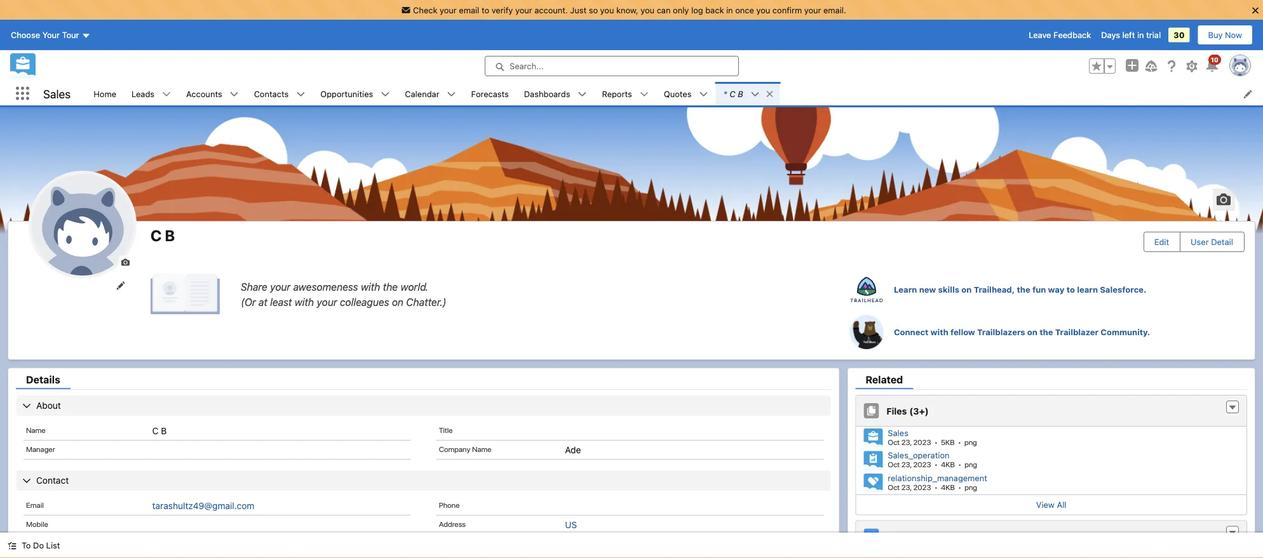 Task type: vqa. For each thing, say whether or not it's contained in the screenshot.
Activity
no



Task type: describe. For each thing, give the bounding box(es) containing it.
list item containing *
[[716, 82, 780, 105]]

phone
[[439, 501, 460, 510]]

2023 for relationship_management
[[913, 483, 931, 492]]

4 for relationship_management
[[941, 483, 946, 492]]

leave
[[1029, 30, 1051, 40]]

text default image inside quotes list item
[[699, 90, 708, 99]]

trial
[[1146, 30, 1161, 40]]

2 vertical spatial c
[[152, 426, 158, 436]]

community.
[[1101, 327, 1150, 337]]

3 you from the left
[[756, 5, 770, 15]]

so
[[589, 5, 598, 15]]

quotes link
[[656, 82, 699, 105]]

learn
[[1077, 285, 1098, 295]]

choose
[[11, 30, 40, 40]]

files
[[887, 406, 907, 416]]

4 for sales_operation
[[941, 460, 946, 469]]

company
[[439, 445, 471, 454]]

email
[[26, 501, 44, 510]]

ade
[[565, 445, 581, 455]]

list
[[46, 541, 60, 551]]

opportunities list item
[[313, 82, 397, 105]]

10
[[1211, 56, 1219, 63]]

sales inside files element
[[888, 428, 909, 438]]

1 horizontal spatial to
[[1067, 285, 1075, 295]]

0 horizontal spatial name
[[26, 426, 45, 435]]

learn
[[894, 285, 917, 295]]

can
[[657, 5, 671, 15]]

days
[[1101, 30, 1120, 40]]

view all link
[[856, 495, 1247, 515]]

your right verify
[[515, 5, 532, 15]]

contacts link
[[246, 82, 296, 105]]

oct 23, 2023 for sales
[[888, 438, 931, 447]]

b inside list item
[[738, 89, 743, 98]]

png for sales_operation
[[965, 460, 977, 469]]

tour
[[62, 30, 79, 40]]

all
[[1057, 500, 1067, 510]]

text default image inside groups element
[[1228, 529, 1237, 538]]

home link
[[86, 82, 124, 105]]

trailblazers
[[977, 327, 1025, 337]]

home
[[94, 89, 116, 98]]

followers element
[[856, 558, 1247, 559]]

trailhead,
[[974, 285, 1015, 295]]

connect with fellow trailblazers on the trailblazer community. link
[[850, 315, 1255, 350]]

related link
[[856, 374, 913, 390]]

days left in trial
[[1101, 30, 1161, 40]]

contact button
[[17, 471, 831, 491]]

new
[[919, 285, 936, 295]]

sales_operation
[[888, 451, 950, 460]]

accounts list item
[[179, 82, 246, 105]]

do
[[33, 541, 44, 551]]

confirm
[[773, 5, 802, 15]]

search... button
[[485, 56, 739, 76]]

log
[[691, 5, 703, 15]]

skills
[[938, 285, 960, 295]]

23, for sales
[[902, 438, 912, 447]]

2 you from the left
[[641, 5, 655, 15]]

oct for sales
[[888, 438, 900, 447]]

groups element
[[856, 521, 1247, 553]]

check your email to verify your account. just so you know, you can only log back in once you confirm your email.
[[413, 5, 846, 15]]

text default image for dashboards
[[578, 90, 587, 99]]

calendar link
[[397, 82, 447, 105]]

text default image for opportunities
[[381, 90, 390, 99]]

fellow
[[951, 327, 975, 337]]

buy
[[1208, 30, 1223, 40]]

connect with fellow trailblazers on the trailblazer community.
[[894, 327, 1150, 337]]

us
[[565, 520, 577, 530]]

23, for sales_operation
[[902, 460, 912, 469]]

details link
[[16, 374, 70, 390]]

address
[[439, 520, 466, 529]]

1 vertical spatial with
[[295, 296, 314, 308]]

10 button
[[1205, 55, 1221, 74]]

user detail
[[1191, 237, 1233, 247]]

leave feedback
[[1029, 30, 1091, 40]]

chatter.)
[[406, 296, 447, 308]]

tarashultz49@gmail.com link
[[152, 501, 254, 511]]

search...
[[510, 61, 544, 71]]

1 vertical spatial b
[[165, 227, 175, 245]]

learn new skills on trailhead, the fun way to learn salesforce.
[[894, 285, 1147, 295]]

least
[[270, 296, 292, 308]]

text default image inside files element
[[1228, 404, 1237, 412]]

accounts link
[[179, 82, 230, 105]]

way
[[1048, 285, 1065, 295]]

oct 23, 2023 for relationship_management
[[888, 483, 931, 492]]

at
[[259, 296, 267, 308]]

23, for relationship_management
[[902, 483, 912, 492]]

contacts
[[254, 89, 289, 98]]

email.
[[824, 5, 846, 15]]

text default image inside leads list item
[[162, 90, 171, 99]]

2 horizontal spatial on
[[1027, 327, 1038, 337]]

title
[[439, 426, 453, 435]]

text default image inside reports list item
[[640, 90, 649, 99]]

reports list item
[[594, 82, 656, 105]]

to do list button
[[0, 533, 68, 559]]

kb for relationship_management
[[946, 483, 955, 492]]

your left email.
[[804, 5, 821, 15]]

learn new skills on trailhead, the fun way to learn salesforce. link
[[850, 273, 1255, 307]]

mobile
[[26, 520, 48, 529]]

1 vertical spatial c
[[151, 227, 162, 245]]

oct for sales_operation
[[888, 460, 900, 469]]

1 horizontal spatial with
[[361, 281, 380, 293]]

list containing home
[[86, 82, 1263, 105]]

your left email
[[440, 5, 457, 15]]

calendar list item
[[397, 82, 464, 105]]

fun
[[1033, 285, 1046, 295]]

once
[[735, 5, 754, 15]]

reports
[[602, 89, 632, 98]]

colleagues
[[340, 296, 389, 308]]

5 kb
[[941, 438, 955, 447]]

text default image inside 'to do list' button
[[8, 542, 17, 551]]



Task type: locate. For each thing, give the bounding box(es) containing it.
connect
[[894, 327, 929, 337]]

1 vertical spatial c b
[[152, 426, 167, 436]]

sales
[[43, 87, 71, 101], [888, 428, 909, 438]]

1 4 kb from the top
[[941, 460, 955, 469]]

just
[[570, 5, 587, 15]]

oct
[[888, 438, 900, 447], [888, 460, 900, 469], [888, 483, 900, 492]]

view all
[[1036, 500, 1067, 510]]

leads link
[[124, 82, 162, 105]]

3 23, from the top
[[902, 483, 912, 492]]

oct 23, 2023 up sales_operation
[[888, 438, 931, 447]]

23,
[[902, 438, 912, 447], [902, 460, 912, 469], [902, 483, 912, 492]]

the left trailblazer
[[1040, 327, 1053, 337]]

text default image left reports link
[[578, 90, 587, 99]]

manager
[[26, 445, 55, 454]]

accounts
[[186, 89, 222, 98]]

oct for relationship_management
[[888, 483, 900, 492]]

1 vertical spatial 23,
[[902, 460, 912, 469]]

list item
[[716, 82, 780, 105]]

1 4 from the top
[[941, 460, 946, 469]]

text default image inside opportunities list item
[[381, 90, 390, 99]]

text default image for accounts
[[230, 90, 239, 99]]

about
[[36, 401, 61, 411]]

2 vertical spatial 23,
[[902, 483, 912, 492]]

1 vertical spatial png
[[965, 460, 977, 469]]

1 horizontal spatial the
[[1017, 285, 1030, 295]]

3 oct 23, 2023 from the top
[[888, 483, 931, 492]]

quotes list item
[[656, 82, 716, 105]]

contacts list item
[[246, 82, 313, 105]]

to do list
[[22, 541, 60, 551]]

text default image left calendar 'link'
[[381, 90, 390, 99]]

edit about me image
[[151, 274, 220, 315]]

(or
[[241, 296, 256, 308]]

1 vertical spatial name
[[472, 445, 492, 454]]

relationship_management
[[888, 473, 987, 483]]

choose your tour button
[[10, 25, 91, 45]]

to
[[482, 5, 489, 15], [1067, 285, 1075, 295]]

0 vertical spatial kb
[[946, 438, 955, 447]]

the left world.
[[383, 281, 398, 293]]

1 vertical spatial kb
[[946, 460, 955, 469]]

with inside the connect with fellow trailblazers on the trailblazer community. link
[[931, 327, 948, 337]]

0 horizontal spatial on
[[392, 296, 404, 308]]

name
[[26, 426, 45, 435], [472, 445, 492, 454]]

2023 for sales
[[913, 438, 931, 447]]

0 vertical spatial 4
[[941, 460, 946, 469]]

name up manager
[[26, 426, 45, 435]]

0 vertical spatial sales
[[43, 87, 71, 101]]

share your awesomeness with the world. (or at least with your colleagues on chatter.)
[[241, 281, 447, 308]]

dashboards link
[[516, 82, 578, 105]]

to
[[22, 541, 31, 551]]

0 vertical spatial in
[[726, 5, 733, 15]]

2 oct 23, 2023 from the top
[[888, 460, 931, 469]]

23, down sales_operation
[[902, 483, 912, 492]]

0 vertical spatial c b
[[151, 227, 175, 245]]

text default image inside the dashboards list item
[[578, 90, 587, 99]]

4 down sales_operation
[[941, 483, 946, 492]]

1 horizontal spatial in
[[1137, 30, 1144, 40]]

dashboards
[[524, 89, 570, 98]]

1 vertical spatial on
[[392, 296, 404, 308]]

salesforce.
[[1100, 285, 1147, 295]]

opportunities
[[320, 89, 373, 98]]

user
[[1191, 237, 1209, 247]]

on right trailblazers
[[1027, 327, 1038, 337]]

back
[[705, 5, 724, 15]]

0 vertical spatial 4 kb
[[941, 460, 955, 469]]

text default image left "to"
[[8, 542, 17, 551]]

2 horizontal spatial with
[[931, 327, 948, 337]]

on down world.
[[392, 296, 404, 308]]

2 vertical spatial png
[[965, 483, 977, 492]]

about button
[[17, 396, 831, 416]]

text default image right contacts in the left top of the page
[[296, 90, 305, 99]]

on right skills
[[962, 285, 972, 295]]

contact
[[36, 476, 69, 486]]

23, up sales_operation
[[902, 438, 912, 447]]

0 horizontal spatial you
[[600, 5, 614, 15]]

in
[[726, 5, 733, 15], [1137, 30, 1144, 40]]

4 kb down sales_operation
[[941, 483, 955, 492]]

1 horizontal spatial on
[[962, 285, 972, 295]]

2 4 from the top
[[941, 483, 946, 492]]

your up least
[[270, 281, 291, 293]]

text default image inside calendar list item
[[447, 90, 456, 99]]

2 vertical spatial b
[[161, 426, 167, 436]]

c b
[[151, 227, 175, 245], [152, 426, 167, 436]]

leave feedback link
[[1029, 30, 1091, 40]]

to right email
[[482, 5, 489, 15]]

text default image
[[230, 90, 239, 99], [296, 90, 305, 99], [381, 90, 390, 99], [578, 90, 587, 99], [751, 90, 760, 99], [8, 542, 17, 551]]

2023 up relationship_management at right
[[913, 460, 931, 469]]

calendar
[[405, 89, 439, 98]]

1 vertical spatial in
[[1137, 30, 1144, 40]]

on inside share your awesomeness with the world. (or at least with your colleagues on chatter.)
[[392, 296, 404, 308]]

1 you from the left
[[600, 5, 614, 15]]

23, up relationship_management at right
[[902, 460, 912, 469]]

text default image right accounts on the left of page
[[230, 90, 239, 99]]

groups
[[887, 531, 918, 542]]

sales left home "link"
[[43, 87, 71, 101]]

3 oct from the top
[[888, 483, 900, 492]]

files (3+)
[[887, 406, 929, 416]]

leads
[[132, 89, 154, 98]]

oct up sales_operation
[[888, 438, 900, 447]]

to right way in the right of the page
[[1067, 285, 1075, 295]]

1 2023 from the top
[[913, 438, 931, 447]]

1 oct from the top
[[888, 438, 900, 447]]

detail
[[1211, 237, 1233, 247]]

oct 23, 2023
[[888, 438, 931, 447], [888, 460, 931, 469], [888, 483, 931, 492]]

you right so
[[600, 5, 614, 15]]

0 horizontal spatial with
[[295, 296, 314, 308]]

buy now button
[[1198, 25, 1253, 45]]

the left fun
[[1017, 285, 1030, 295]]

share
[[241, 281, 267, 293]]

2 4 kb from the top
[[941, 483, 955, 492]]

account.
[[535, 5, 568, 15]]

oct down sales_operation
[[888, 483, 900, 492]]

0 horizontal spatial to
[[482, 5, 489, 15]]

*
[[723, 89, 727, 98]]

world.
[[401, 281, 429, 293]]

text default image inside contacts list item
[[296, 90, 305, 99]]

4 up relationship_management at right
[[941, 460, 946, 469]]

list
[[86, 82, 1263, 105]]

oct 23, 2023 for sales_operation
[[888, 460, 931, 469]]

1 horizontal spatial sales
[[888, 428, 909, 438]]

text default image
[[765, 90, 774, 99], [162, 90, 171, 99], [447, 90, 456, 99], [640, 90, 649, 99], [699, 90, 708, 99], [1228, 404, 1237, 412], [1228, 529, 1237, 538]]

with right least
[[295, 296, 314, 308]]

you left can
[[641, 5, 655, 15]]

0 vertical spatial with
[[361, 281, 380, 293]]

1 horizontal spatial name
[[472, 445, 492, 454]]

1 vertical spatial 4
[[941, 483, 946, 492]]

text default image inside accounts list item
[[230, 90, 239, 99]]

name right company at the left
[[472, 445, 492, 454]]

1 horizontal spatial you
[[641, 5, 655, 15]]

text default image for contacts
[[296, 90, 305, 99]]

quotes
[[664, 89, 692, 98]]

you right 'once'
[[756, 5, 770, 15]]

2 vertical spatial on
[[1027, 327, 1038, 337]]

oct up relationship_management at right
[[888, 460, 900, 469]]

view
[[1036, 500, 1055, 510]]

(3+)
[[910, 406, 929, 416]]

sales down files
[[888, 428, 909, 438]]

oct 23, 2023 up relationship_management at right
[[888, 460, 931, 469]]

png
[[965, 438, 977, 447], [965, 460, 977, 469], [965, 483, 977, 492]]

the inside share your awesomeness with the world. (or at least with your colleagues on chatter.)
[[383, 281, 398, 293]]

1 vertical spatial 2023
[[913, 460, 931, 469]]

text default image inside list item
[[751, 90, 760, 99]]

2023 up sales_operation
[[913, 438, 931, 447]]

2 23, from the top
[[902, 460, 912, 469]]

the for connect
[[1040, 327, 1053, 337]]

in right left
[[1137, 30, 1144, 40]]

trailblazer
[[1055, 327, 1099, 337]]

2 oct from the top
[[888, 460, 900, 469]]

png for relationship_management
[[965, 483, 977, 492]]

0 vertical spatial to
[[482, 5, 489, 15]]

2023 for sales_operation
[[913, 460, 931, 469]]

forecasts
[[471, 89, 509, 98]]

tarashultz49@gmail.com
[[152, 501, 254, 511]]

reports link
[[594, 82, 640, 105]]

2 vertical spatial with
[[931, 327, 948, 337]]

related
[[866, 374, 903, 386]]

4 kb for sales_operation
[[941, 460, 955, 469]]

0 vertical spatial oct
[[888, 438, 900, 447]]

0 vertical spatial c
[[730, 89, 736, 98]]

0 horizontal spatial the
[[383, 281, 398, 293]]

1 23, from the top
[[902, 438, 912, 447]]

the for learn
[[1017, 285, 1030, 295]]

2 2023 from the top
[[913, 460, 931, 469]]

kb down sales_operation
[[946, 483, 955, 492]]

1 vertical spatial oct
[[888, 460, 900, 469]]

kb
[[946, 438, 955, 447], [946, 460, 955, 469], [946, 483, 955, 492]]

check
[[413, 5, 437, 15]]

files element
[[856, 395, 1247, 516]]

text default image right * c b
[[751, 90, 760, 99]]

your down awesomeness on the left of the page
[[317, 296, 337, 308]]

in right back at the right top of page
[[726, 5, 733, 15]]

1 vertical spatial sales
[[888, 428, 909, 438]]

now
[[1225, 30, 1242, 40]]

kb for sales_operation
[[946, 460, 955, 469]]

2 horizontal spatial the
[[1040, 327, 1053, 337]]

1 vertical spatial 4 kb
[[941, 483, 955, 492]]

with left fellow
[[931, 327, 948, 337]]

group
[[1089, 59, 1116, 74]]

left
[[1123, 30, 1135, 40]]

2 vertical spatial oct
[[888, 483, 900, 492]]

0 vertical spatial b
[[738, 89, 743, 98]]

2023
[[913, 438, 931, 447], [913, 460, 931, 469], [913, 483, 931, 492]]

edit button
[[1144, 233, 1179, 252]]

4 kb for relationship_management
[[941, 483, 955, 492]]

2 horizontal spatial you
[[756, 5, 770, 15]]

4 kb up relationship_management at right
[[941, 460, 955, 469]]

1 oct 23, 2023 from the top
[[888, 438, 931, 447]]

oct 23, 2023 down sales_operation
[[888, 483, 931, 492]]

2023 down sales_operation
[[913, 483, 931, 492]]

0 vertical spatial 2023
[[913, 438, 931, 447]]

leads list item
[[124, 82, 179, 105]]

your
[[42, 30, 60, 40]]

edit
[[1154, 237, 1169, 247]]

0 vertical spatial oct 23, 2023
[[888, 438, 931, 447]]

(0)
[[921, 531, 934, 542]]

0 vertical spatial name
[[26, 426, 45, 435]]

forecasts link
[[464, 82, 516, 105]]

png for sales
[[965, 438, 977, 447]]

0 vertical spatial on
[[962, 285, 972, 295]]

kb up sales_operation
[[946, 438, 955, 447]]

1 vertical spatial oct 23, 2023
[[888, 460, 931, 469]]

with up colleagues
[[361, 281, 380, 293]]

2 vertical spatial 2023
[[913, 483, 931, 492]]

2 vertical spatial kb
[[946, 483, 955, 492]]

only
[[673, 5, 689, 15]]

verify
[[492, 5, 513, 15]]

opportunities link
[[313, 82, 381, 105]]

3 2023 from the top
[[913, 483, 931, 492]]

dashboards list item
[[516, 82, 594, 105]]

2 vertical spatial oct 23, 2023
[[888, 483, 931, 492]]

kb for sales
[[946, 438, 955, 447]]

0 horizontal spatial in
[[726, 5, 733, 15]]

0 horizontal spatial sales
[[43, 87, 71, 101]]

company name
[[439, 445, 492, 454]]

0 vertical spatial png
[[965, 438, 977, 447]]

5
[[941, 438, 946, 447]]

1 vertical spatial to
[[1067, 285, 1075, 295]]

kb up relationship_management at right
[[946, 460, 955, 469]]

feedback
[[1054, 30, 1091, 40]]

know,
[[616, 5, 638, 15]]

0 vertical spatial 23,
[[902, 438, 912, 447]]



